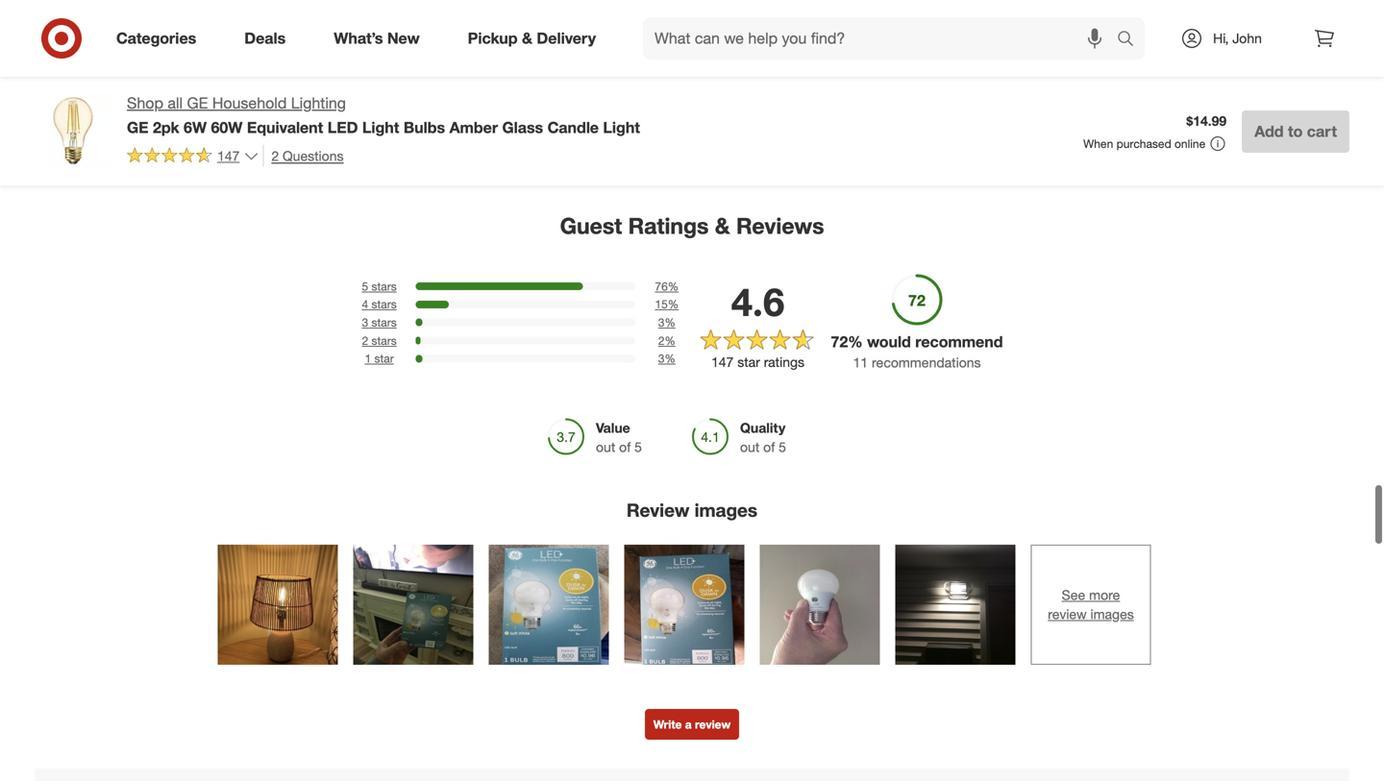 Task type: describe. For each thing, give the bounding box(es) containing it.
dusk
[[694, 13, 725, 30]]

amber
[[450, 118, 498, 137]]

bronze inside vaxcel yosemite 3 - light vanity ,  burnished bronze
[[551, 30, 594, 47]]

john
[[1233, 30, 1263, 47]]

2pk
[[153, 118, 179, 137]]

sponsored down 'deals' link
[[242, 63, 299, 78]]

to inside ge led+ dusk to dawn light bulb soft white sponsored
[[728, 13, 740, 30]]

matte
[[921, 30, 956, 47]]

progress for progress lighting calhoun 2 - light vanity , vintage brass with clear glass shade
[[242, 13, 296, 30]]

value out of 5
[[596, 420, 642, 456]]

with for clear
[[329, 47, 354, 63]]

clear
[[358, 47, 390, 63]]

2 inside progress lighting calhoun 2 - light vanity , vintage brass with clear glass shade
[[296, 30, 304, 47]]

% for 4 stars
[[668, 297, 679, 312]]

2 %
[[659, 334, 676, 348]]

guest review image 4 of 12, zoom in image
[[625, 545, 745, 666]]

bulbs inside 'shop all ge household lighting ge 2pk 6w 60w equivalent led light bulbs amber glass candle light'
[[404, 118, 445, 137]]

machine
[[125, 13, 176, 30]]

black
[[831, 47, 864, 63]]

3 stars
[[362, 315, 397, 330]]

, inside progress lighting calhoun 2 - light vanity , vintage brass with clear glass shade
[[390, 30, 393, 47]]

pickup & delivery
[[468, 29, 596, 48]]

11
[[853, 354, 868, 371]]

progress for progress lighting reiss 2 - light vanity ,  matte black with etched glass shade
[[831, 13, 884, 30]]

2 inside vaxcel standford 2 - light vanity ,  oil burnished bronze sponsored
[[1329, 13, 1336, 30]]

delivery
[[537, 29, 596, 48]]

of for value
[[619, 439, 631, 456]]

image of ge 2pk 6w 60w equivalent led light bulbs amber glass candle light image
[[35, 92, 112, 169]]

, inside vaxcel yosemite 3 - light vanity ,  burnished bronze
[[478, 30, 482, 47]]

2 down the 15
[[659, 334, 665, 348]]

lighting for calhoun
[[300, 13, 348, 30]]

of for quality
[[764, 439, 775, 456]]

soft inside ge 4pk 13.5w 100w equivalent relax led hd light bulbs soft white sponsored
[[1099, 47, 1124, 63]]

cart
[[1308, 122, 1338, 141]]

candle
[[548, 118, 599, 137]]

147 for 147 star ratings
[[712, 354, 734, 370]]

out for quality out of 5
[[740, 439, 760, 456]]

4
[[362, 297, 368, 312]]

purchased
[[1117, 136, 1172, 151]]

ge inside ge led+ dusk to dawn light bulb soft white sponsored
[[635, 13, 653, 30]]

more
[[1090, 587, 1121, 604]]

see more review images button
[[1031, 545, 1152, 666]]

out for value out of 5
[[596, 439, 616, 456]]

value
[[596, 420, 631, 436]]

ge down shop
[[127, 118, 149, 137]]

questions
[[283, 147, 344, 164]]

72 % would recommend 11 recommendations
[[831, 333, 1004, 371]]

equivalent inside ge 4pk 13.5w 100w equivalent relax led hd light bulbs soft white sponsored
[[1027, 30, 1090, 47]]

, inside progress lighting reiss 2 - light vanity ,  matte black with etched glass shade
[[913, 30, 917, 47]]

what's new link
[[318, 17, 444, 60]]

white inside ge 4pk 13.5w 100w equivalent relax led hd light bulbs soft white sponsored
[[1128, 47, 1162, 63]]

vaxcel for vaxcel yosemite 3 - light vanity ,  burnished bronze
[[439, 13, 477, 30]]

write a review
[[654, 718, 731, 732]]

hi, john
[[1214, 30, 1263, 47]]

shade for black
[[831, 63, 870, 80]]

5 for value out of 5
[[635, 439, 642, 456]]

online
[[1175, 136, 1206, 151]]

sponsored inside vaxcel standford 2 - light vanity ,  oil burnished bronze sponsored
[[1223, 63, 1280, 78]]

hi,
[[1214, 30, 1229, 47]]

recommend
[[916, 333, 1004, 351]]

oil
[[1271, 30, 1287, 47]]

- inside nanit sound machine & night light - white sponsored
[[116, 30, 121, 47]]

night
[[46, 30, 78, 47]]

reiss
[[940, 13, 973, 30]]

categories
[[116, 29, 196, 48]]

vintage
[[242, 47, 287, 63]]

13.5w
[[1075, 13, 1114, 30]]

all
[[168, 94, 183, 113]]

recommendations
[[872, 354, 981, 371]]

lighting inside 'shop all ge household lighting ge 2pk 6w 60w equivalent led light bulbs amber glass candle light'
[[291, 94, 346, 113]]

glass for matte
[[943, 47, 977, 63]]

sponsored inside ge led+ dusk to dawn light bulb soft white sponsored
[[635, 47, 692, 61]]

2 questions
[[272, 147, 344, 164]]

% for 3 stars
[[665, 315, 676, 330]]

100w
[[1118, 13, 1153, 30]]

1 star
[[365, 352, 394, 366]]

2 stars
[[362, 334, 397, 348]]

0 horizontal spatial 5
[[362, 279, 368, 294]]

1 horizontal spatial &
[[522, 29, 533, 48]]

guest review image 2 of 12, zoom in image
[[353, 545, 474, 666]]

ratings
[[629, 212, 709, 239]]

147 star ratings
[[712, 354, 805, 370]]

light inside vaxcel standford 2 - light vanity ,  oil burnished bronze sponsored
[[1349, 13, 1379, 30]]

15
[[655, 297, 668, 312]]

yosemite
[[481, 13, 536, 30]]

bulb
[[668, 30, 696, 47]]

vanity inside vaxcel standford 2 - light vanity ,  oil burnished bronze sponsored
[[1223, 30, 1259, 47]]

guest ratings & reviews
[[560, 212, 825, 239]]

% for 2 stars
[[665, 334, 676, 348]]

sponsored inside ge 4pk 13.5w 100w equivalent relax led hd light bulbs soft white sponsored
[[1027, 63, 1084, 78]]

relax
[[1093, 30, 1127, 47]]

76 %
[[655, 279, 679, 294]]

what's new
[[334, 29, 420, 48]]

what's
[[334, 29, 383, 48]]

standford
[[1266, 13, 1325, 30]]

light inside ge led+ dusk to dawn light bulb soft white sponsored
[[635, 30, 665, 47]]

vanity inside progress lighting reiss 2 - light vanity ,  matte black with etched glass shade
[[874, 30, 910, 47]]

sponsored down what can we help you find? suggestions appear below search field
[[831, 63, 888, 78]]

lighting for reiss
[[888, 13, 936, 30]]

ge 4pk 13.5w 100w equivalent relax led hd light bulbs soft white sponsored
[[1027, 13, 1179, 78]]

shop all ge household lighting ge 2pk 6w 60w equivalent led light bulbs amber glass candle light
[[127, 94, 640, 137]]

0 vertical spatial images
[[695, 499, 758, 522]]

72
[[831, 333, 848, 351]]

5 for quality out of 5
[[779, 439, 787, 456]]

- inside vaxcel yosemite 3 - light vanity ,  burnished bronze
[[551, 13, 556, 30]]

brass
[[291, 47, 325, 63]]

vaxcel yosemite 3 - light vanity ,  burnished bronze link
[[439, 0, 596, 61]]

4 stars
[[362, 297, 397, 312]]

review images
[[627, 499, 758, 522]]

glass for vintage
[[242, 63, 276, 80]]

stars for 3 stars
[[372, 315, 397, 330]]

led+
[[657, 13, 690, 30]]

ge led+ dusk to dawn light bulb soft white sponsored
[[635, 13, 778, 61]]

vaxcel yosemite 3 - light vanity ,  burnished bronze
[[439, 13, 594, 47]]

shade for brass
[[280, 63, 319, 80]]



Task type: locate. For each thing, give the bounding box(es) containing it.
2 horizontal spatial glass
[[943, 47, 977, 63]]

147 for 147
[[217, 147, 240, 164]]

2 shade from the left
[[831, 63, 870, 80]]

1 , from the left
[[390, 30, 393, 47]]

of down quality
[[764, 439, 775, 456]]

4 vanity from the left
[[1223, 30, 1259, 47]]

vanity right new
[[439, 30, 475, 47]]

1 horizontal spatial 5
[[635, 439, 642, 456]]

5 up 'review'
[[635, 439, 642, 456]]

1 horizontal spatial to
[[1289, 122, 1303, 141]]

led
[[1131, 30, 1156, 47], [328, 118, 358, 137]]

% inside 72 % would recommend 11 recommendations
[[848, 333, 863, 351]]

sponsored down 4pk
[[1027, 63, 1084, 78]]

shade down what can we help you find? suggestions appear below search field
[[831, 63, 870, 80]]

with left clear
[[329, 47, 354, 63]]

3 vanity from the left
[[874, 30, 910, 47]]

15 %
[[655, 297, 679, 312]]

1 stars from the top
[[372, 279, 397, 294]]

$14.99
[[1187, 113, 1227, 129]]

5 stars
[[362, 279, 397, 294]]

0 horizontal spatial star
[[375, 352, 394, 366]]

nanit sound machine & night light - white sponsored
[[46, 13, 188, 61]]

out down quality
[[740, 439, 760, 456]]

led left hd
[[1131, 30, 1156, 47]]

review for see more review images
[[1048, 606, 1087, 623]]

white right dusk
[[729, 30, 763, 47]]

led inside ge 4pk 13.5w 100w equivalent relax led hd light bulbs soft white sponsored
[[1131, 30, 1156, 47]]

would
[[868, 333, 911, 351]]

1 horizontal spatial soft
[[1099, 47, 1124, 63]]

new
[[387, 29, 420, 48]]

ge inside ge 4pk 13.5w 100w equivalent relax led hd light bulbs soft white sponsored
[[1027, 13, 1046, 30]]

when purchased online
[[1084, 136, 1206, 151]]

vaxcel left yosemite
[[439, 13, 477, 30]]

1 horizontal spatial 147
[[712, 354, 734, 370]]

deals
[[244, 29, 286, 48]]

glass down the reiss
[[943, 47, 977, 63]]

of down value
[[619, 439, 631, 456]]

1 horizontal spatial review
[[1048, 606, 1087, 623]]

progress lighting calhoun 2 - light vanity , vintage brass with clear glass shade
[[242, 13, 393, 80]]

to inside button
[[1289, 122, 1303, 141]]

images
[[695, 499, 758, 522], [1091, 606, 1135, 623]]

lighting inside progress lighting calhoun 2 - light vanity , vintage brass with clear glass shade
[[300, 13, 348, 30]]

% up 2 %
[[665, 315, 676, 330]]

vaxcel for vaxcel standford 2 - light vanity ,  oil burnished bronze sponsored
[[1223, 13, 1262, 30]]

stars up 4 stars
[[372, 279, 397, 294]]

review inside see more review images
[[1048, 606, 1087, 623]]

2 , from the left
[[478, 30, 482, 47]]

0 horizontal spatial images
[[695, 499, 758, 522]]

sound
[[82, 13, 121, 30]]

-
[[551, 13, 556, 30], [1340, 13, 1345, 30], [116, 30, 121, 47], [307, 30, 313, 47], [831, 30, 836, 47]]

glass
[[943, 47, 977, 63], [242, 63, 276, 80], [502, 118, 543, 137]]

60w
[[211, 118, 243, 137]]

3 % up 2 %
[[659, 315, 676, 330]]

to right add
[[1289, 122, 1303, 141]]

light
[[560, 13, 590, 30], [1349, 13, 1379, 30], [82, 30, 112, 47], [316, 30, 346, 47], [635, 30, 665, 47], [840, 30, 870, 47], [1027, 47, 1057, 63], [362, 118, 400, 137], [603, 118, 640, 137]]

1 horizontal spatial with
[[868, 47, 893, 63]]

star for 147
[[738, 354, 761, 370]]

white inside ge led+ dusk to dawn light bulb soft white sponsored
[[729, 30, 763, 47]]

sponsored down nanit
[[46, 47, 103, 61]]

vaxcel standford 2 - light vanity ,  oil burnished bronze sponsored
[[1223, 13, 1379, 78]]

of inside value out of 5
[[619, 439, 631, 456]]

progress inside progress lighting reiss 2 - light vanity ,  matte black with etched glass shade
[[831, 13, 884, 30]]

1 vertical spatial led
[[328, 118, 358, 137]]

0 horizontal spatial out
[[596, 439, 616, 456]]

shop
[[127, 94, 163, 113]]

2 right calhoun
[[296, 30, 304, 47]]

2 vaxcel from the left
[[1223, 13, 1262, 30]]

ge left "led+"
[[635, 13, 653, 30]]

1 horizontal spatial burnished
[[1290, 30, 1352, 47]]

2 vanity from the left
[[439, 30, 475, 47]]

0 horizontal spatial 147
[[217, 147, 240, 164]]

0 horizontal spatial soft
[[700, 30, 725, 47]]

burnished inside vaxcel yosemite 3 - light vanity ,  burnished bronze
[[486, 30, 547, 47]]

light inside progress lighting calhoun 2 - light vanity , vintage brass with clear glass shade
[[316, 30, 346, 47]]

shade inside progress lighting calhoun 2 - light vanity , vintage brass with clear glass shade
[[280, 63, 319, 80]]

light inside progress lighting reiss 2 - light vanity ,  matte black with etched glass shade
[[840, 30, 870, 47]]

76
[[655, 279, 668, 294]]

sponsored down "led+"
[[635, 47, 692, 61]]

0 horizontal spatial of
[[619, 439, 631, 456]]

5 inside quality out of 5
[[779, 439, 787, 456]]

white down 100w
[[1128, 47, 1162, 63]]

light inside ge 4pk 13.5w 100w equivalent relax led hd light bulbs soft white sponsored
[[1027, 47, 1057, 63]]

6w
[[184, 118, 207, 137]]

2 inside progress lighting reiss 2 - light vanity ,  matte black with etched glass shade
[[977, 13, 984, 30]]

1 horizontal spatial bulbs
[[1061, 47, 1095, 63]]

1 vaxcel from the left
[[439, 13, 477, 30]]

3 % for star
[[659, 352, 676, 366]]

glass inside progress lighting reiss 2 - light vanity ,  matte black with etched glass shade
[[943, 47, 977, 63]]

light inside nanit sound machine & night light - white sponsored
[[82, 30, 112, 47]]

0 horizontal spatial equivalent
[[247, 118, 323, 137]]

out inside value out of 5
[[596, 439, 616, 456]]

progress up vintage
[[242, 13, 296, 30]]

1 vertical spatial equivalent
[[247, 118, 323, 137]]

&
[[180, 13, 188, 30], [522, 29, 533, 48], [715, 212, 730, 239]]

guest review image 1 of 12, zoom in image
[[218, 545, 338, 666]]

% for 5 stars
[[668, 279, 679, 294]]

1 horizontal spatial shade
[[831, 63, 870, 80]]

0 horizontal spatial &
[[180, 13, 188, 30]]

1 of from the left
[[619, 439, 631, 456]]

0 horizontal spatial to
[[728, 13, 740, 30]]

lighting up 'etched'
[[888, 13, 936, 30]]

search
[[1109, 31, 1155, 50]]

star
[[375, 352, 394, 366], [738, 354, 761, 370]]

% down 76 %
[[668, 297, 679, 312]]

stars for 4 stars
[[372, 297, 397, 312]]

bronze
[[551, 30, 594, 47], [1223, 47, 1266, 63]]

0 vertical spatial led
[[1131, 30, 1156, 47]]

out inside quality out of 5
[[740, 439, 760, 456]]

write
[[654, 718, 682, 732]]

1 horizontal spatial bronze
[[1223, 47, 1266, 63]]

0 horizontal spatial white
[[125, 30, 159, 47]]

3 inside vaxcel yosemite 3 - light vanity ,  burnished bronze
[[540, 13, 547, 30]]

to right dusk
[[728, 13, 740, 30]]

stars for 5 stars
[[372, 279, 397, 294]]

3 %
[[659, 315, 676, 330], [659, 352, 676, 366]]

1 out from the left
[[596, 439, 616, 456]]

review down the see
[[1048, 606, 1087, 623]]

equivalent up 2 questions link
[[247, 118, 323, 137]]

categories link
[[100, 17, 220, 60]]

2 left questions
[[272, 147, 279, 164]]

soft down 13.5w
[[1099, 47, 1124, 63]]

5 up 4
[[362, 279, 368, 294]]

1 horizontal spatial white
[[729, 30, 763, 47]]

sponsored inside nanit sound machine & night light - white sponsored
[[46, 47, 103, 61]]

2 progress from the left
[[831, 13, 884, 30]]

glass right "amber"
[[502, 118, 543, 137]]

1 horizontal spatial led
[[1131, 30, 1156, 47]]

1 horizontal spatial equivalent
[[1027, 30, 1090, 47]]

1 horizontal spatial glass
[[502, 118, 543, 137]]

0 vertical spatial equivalent
[[1027, 30, 1090, 47]]

star right 1
[[375, 352, 394, 366]]

2 3 % from the top
[[659, 352, 676, 366]]

0 vertical spatial review
[[1048, 606, 1087, 623]]

equivalent inside 'shop all ge household lighting ge 2pk 6w 60w equivalent led light bulbs amber glass candle light'
[[247, 118, 323, 137]]

add to cart
[[1255, 122, 1338, 141]]

images right 'review'
[[695, 499, 758, 522]]

1 horizontal spatial vaxcel
[[1223, 13, 1262, 30]]

star for 1
[[375, 352, 394, 366]]

progress inside progress lighting calhoun 2 - light vanity , vintage brass with clear glass shade
[[242, 13, 296, 30]]

when
[[1084, 136, 1114, 151]]

0 horizontal spatial bronze
[[551, 30, 594, 47]]

bulbs inside ge 4pk 13.5w 100w equivalent relax led hd light bulbs soft white sponsored
[[1061, 47, 1095, 63]]

ge right all
[[187, 94, 208, 113]]

, inside vaxcel standford 2 - light vanity ,  oil burnished bronze sponsored
[[1263, 30, 1267, 47]]

glass inside 'shop all ge household lighting ge 2pk 6w 60w equivalent led light bulbs amber glass candle light'
[[502, 118, 543, 137]]

white inside nanit sound machine & night light - white sponsored
[[125, 30, 159, 47]]

2 burnished from the left
[[1290, 30, 1352, 47]]

images down more
[[1091, 606, 1135, 623]]

1 vertical spatial 3 %
[[659, 352, 676, 366]]

& inside nanit sound machine & night light - white sponsored
[[180, 13, 188, 30]]

equivalent left relax
[[1027, 30, 1090, 47]]

2 questions link
[[263, 145, 344, 167]]

4 stars from the top
[[372, 334, 397, 348]]

% down 2 %
[[665, 352, 676, 366]]

What can we help you find? suggestions appear below search field
[[643, 17, 1122, 60]]

2 out from the left
[[740, 439, 760, 456]]

shade inside progress lighting reiss 2 - light vanity ,  matte black with etched glass shade
[[831, 63, 870, 80]]

2 up 1
[[362, 334, 368, 348]]

glass inside progress lighting calhoun 2 - light vanity , vintage brass with clear glass shade
[[242, 63, 276, 80]]

3 , from the left
[[913, 30, 917, 47]]

write a review button
[[645, 710, 740, 741]]

burnished
[[486, 30, 547, 47], [1290, 30, 1352, 47]]

- inside progress lighting reiss 2 - light vanity ,  matte black with etched glass shade
[[831, 30, 836, 47]]

soft right "bulb"
[[700, 30, 725, 47]]

0 horizontal spatial review
[[695, 718, 731, 732]]

dawn
[[744, 13, 778, 30]]

0 vertical spatial to
[[728, 13, 740, 30]]

0 vertical spatial 147
[[217, 147, 240, 164]]

4 , from the left
[[1263, 30, 1267, 47]]

- inside vaxcel standford 2 - light vanity ,  oil burnished bronze sponsored
[[1340, 13, 1345, 30]]

1 horizontal spatial star
[[738, 354, 761, 370]]

2 right standford
[[1329, 13, 1336, 30]]

2 horizontal spatial 5
[[779, 439, 787, 456]]

add to cart button
[[1243, 110, 1350, 153]]

of
[[619, 439, 631, 456], [764, 439, 775, 456]]

led inside 'shop all ge household lighting ge 2pk 6w 60w equivalent led light bulbs amber glass candle light'
[[328, 118, 358, 137]]

147 down 60w
[[217, 147, 240, 164]]

progress up black
[[831, 13, 884, 30]]

of inside quality out of 5
[[764, 439, 775, 456]]

review
[[627, 499, 690, 522]]

2
[[977, 13, 984, 30], [1329, 13, 1336, 30], [296, 30, 304, 47], [272, 147, 279, 164], [362, 334, 368, 348], [659, 334, 665, 348]]

% up 11
[[848, 333, 863, 351]]

etched
[[897, 47, 939, 63]]

vanity inside vaxcel yosemite 3 - light vanity ,  burnished bronze
[[439, 30, 475, 47]]

bulbs down 13.5w
[[1061, 47, 1095, 63]]

3 % for stars
[[659, 315, 676, 330]]

burnished inside vaxcel standford 2 - light vanity ,  oil burnished bronze sponsored
[[1290, 30, 1352, 47]]

0 vertical spatial 3 %
[[659, 315, 676, 330]]

0 horizontal spatial bulbs
[[404, 118, 445, 137]]

2 of from the left
[[764, 439, 775, 456]]

1 horizontal spatial of
[[764, 439, 775, 456]]

sponsored
[[46, 47, 103, 61], [635, 47, 692, 61], [242, 63, 299, 78], [831, 63, 888, 78], [1027, 63, 1084, 78], [1223, 63, 1280, 78]]

progress lighting reiss 2 - light vanity ,  matte black with etched glass shade
[[831, 13, 984, 80]]

1 horizontal spatial images
[[1091, 606, 1135, 623]]

5 inside value out of 5
[[635, 439, 642, 456]]

- inside progress lighting calhoun 2 - light vanity , vintage brass with clear glass shade
[[307, 30, 313, 47]]

3 stars from the top
[[372, 315, 397, 330]]

stars down "5 stars"
[[372, 297, 397, 312]]

stars up 1 star at the left of page
[[372, 334, 397, 348]]

light inside vaxcel yosemite 3 - light vanity ,  burnished bronze
[[560, 13, 590, 30]]

vanity inside progress lighting calhoun 2 - light vanity , vintage brass with clear glass shade
[[350, 30, 386, 47]]

calhoun
[[242, 30, 292, 47]]

see more review images
[[1048, 587, 1135, 623]]

shade down 'deals' link
[[280, 63, 319, 80]]

vaxcel inside vaxcel standford 2 - light vanity ,  oil burnished bronze sponsored
[[1223, 13, 1262, 30]]

3 % down 2 %
[[659, 352, 676, 366]]

review right a
[[695, 718, 731, 732]]

147 link
[[127, 145, 259, 169]]

soft inside ge led+ dusk to dawn light bulb soft white sponsored
[[700, 30, 725, 47]]

with for etched
[[868, 47, 893, 63]]

ge left 4pk
[[1027, 13, 1046, 30]]

with inside progress lighting reiss 2 - light vanity ,  matte black with etched glass shade
[[868, 47, 893, 63]]

lighting
[[300, 13, 348, 30], [888, 13, 936, 30], [291, 94, 346, 113]]

add
[[1255, 122, 1284, 141]]

star left ratings
[[738, 354, 761, 370]]

1 vertical spatial images
[[1091, 606, 1135, 623]]

1 vertical spatial review
[[695, 718, 731, 732]]

2 horizontal spatial &
[[715, 212, 730, 239]]

1 vanity from the left
[[350, 30, 386, 47]]

5 down quality
[[779, 439, 787, 456]]

pickup
[[468, 29, 518, 48]]

1 burnished from the left
[[486, 30, 547, 47]]

bulbs left "amber"
[[404, 118, 445, 137]]

1 horizontal spatial out
[[740, 439, 760, 456]]

see
[[1062, 587, 1086, 604]]

review
[[1048, 606, 1087, 623], [695, 718, 731, 732]]

% up 15 %
[[668, 279, 679, 294]]

lighting up brass
[[300, 13, 348, 30]]

search button
[[1109, 17, 1155, 63]]

0 horizontal spatial burnished
[[486, 30, 547, 47]]

ratings
[[764, 354, 805, 370]]

lighting down brass
[[291, 94, 346, 113]]

1 progress from the left
[[242, 13, 296, 30]]

5
[[362, 279, 368, 294], [635, 439, 642, 456], [779, 439, 787, 456]]

vaxcel up "hi, john"
[[1223, 13, 1262, 30]]

% for 1 star
[[665, 352, 676, 366]]

1 with from the left
[[329, 47, 354, 63]]

0 horizontal spatial vaxcel
[[439, 13, 477, 30]]

1 vertical spatial 147
[[712, 354, 734, 370]]

0 horizontal spatial led
[[328, 118, 358, 137]]

ge
[[635, 13, 653, 30], [1027, 13, 1046, 30], [187, 94, 208, 113], [127, 118, 149, 137]]

0 horizontal spatial progress
[[242, 13, 296, 30]]

147 left ratings
[[712, 354, 734, 370]]

a
[[685, 718, 692, 732]]

4.6
[[732, 279, 785, 326]]

2 stars from the top
[[372, 297, 397, 312]]

guest review image 3 of 12, zoom in image
[[489, 545, 609, 666]]

deals link
[[228, 17, 310, 60]]

2 right the reiss
[[977, 13, 984, 30]]

household
[[212, 94, 287, 113]]

quality
[[740, 420, 786, 436]]

1 shade from the left
[[280, 63, 319, 80]]

vanity left the oil
[[1223, 30, 1259, 47]]

with inside progress lighting calhoun 2 - light vanity , vintage brass with clear glass shade
[[329, 47, 354, 63]]

progress
[[242, 13, 296, 30], [831, 13, 884, 30]]

glass up household at the top left of page
[[242, 63, 276, 80]]

1
[[365, 352, 371, 366]]

2 horizontal spatial white
[[1128, 47, 1162, 63]]

stars down 4 stars
[[372, 315, 397, 330]]

guest
[[560, 212, 622, 239]]

quality out of 5
[[740, 420, 787, 456]]

1 vertical spatial bulbs
[[404, 118, 445, 137]]

images inside see more review images
[[1091, 606, 1135, 623]]

review for write a review
[[695, 718, 731, 732]]

bronze inside vaxcel standford 2 - light vanity ,  oil burnished bronze sponsored
[[1223, 47, 1266, 63]]

with right black
[[868, 47, 893, 63]]

lighting inside progress lighting reiss 2 - light vanity ,  matte black with etched glass shade
[[888, 13, 936, 30]]

guest review image 6 of 12, zoom in image
[[896, 545, 1016, 666]]

vanity left matte
[[874, 30, 910, 47]]

white
[[125, 30, 159, 47], [729, 30, 763, 47], [1128, 47, 1162, 63]]

white right sound
[[125, 30, 159, 47]]

sponsored down john
[[1223, 63, 1280, 78]]

1 vertical spatial to
[[1289, 122, 1303, 141]]

led up questions
[[328, 118, 358, 137]]

0 horizontal spatial with
[[329, 47, 354, 63]]

vanity left new
[[350, 30, 386, 47]]

1 3 % from the top
[[659, 315, 676, 330]]

4pk
[[1049, 13, 1072, 30]]

vaxcel inside vaxcel yosemite 3 - light vanity ,  burnished bronze
[[439, 13, 477, 30]]

0 horizontal spatial shade
[[280, 63, 319, 80]]

out down value
[[596, 439, 616, 456]]

1 horizontal spatial progress
[[831, 13, 884, 30]]

guest review image 5 of 12, zoom in image
[[760, 545, 880, 666]]

stars for 2 stars
[[372, 334, 397, 348]]

2 with from the left
[[868, 47, 893, 63]]

0 vertical spatial bulbs
[[1061, 47, 1095, 63]]

vanity
[[350, 30, 386, 47], [439, 30, 475, 47], [874, 30, 910, 47], [1223, 30, 1259, 47]]

pickup & delivery link
[[452, 17, 620, 60]]

% down 15 %
[[665, 334, 676, 348]]

0 horizontal spatial glass
[[242, 63, 276, 80]]



Task type: vqa. For each thing, say whether or not it's contained in the screenshot.
Sweater's Playhouse
no



